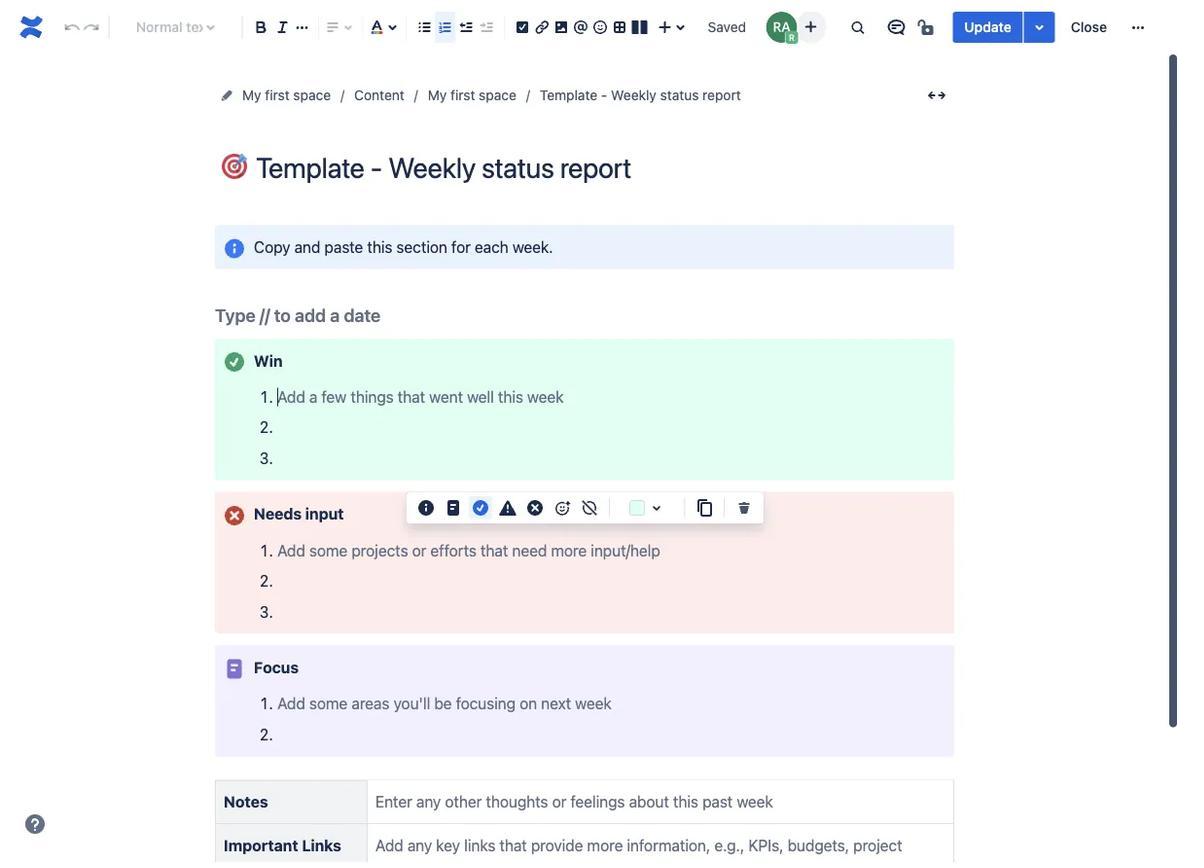 Task type: locate. For each thing, give the bounding box(es) containing it.
first down outdent ⇧tab icon
[[451, 87, 475, 103]]

1 horizontal spatial first
[[451, 87, 475, 103]]

background color image
[[645, 496, 669, 520]]

2 my first space link from the left
[[428, 84, 517, 107]]

0 horizontal spatial my first space
[[242, 87, 331, 103]]

1 my first space from the left
[[242, 87, 331, 103]]

close button
[[1060, 12, 1119, 43]]

remove emoji image
[[578, 496, 602, 520]]

0 horizontal spatial first
[[265, 87, 290, 103]]

layouts image
[[628, 16, 651, 39]]

this
[[367, 237, 393, 256]]

1 my from the left
[[242, 87, 261, 103]]

editor add emoji image
[[551, 496, 574, 520]]

my first space right 'move this page' image at the left of the page
[[242, 87, 331, 103]]

and
[[295, 237, 321, 256]]

indent tab image
[[475, 16, 498, 39]]

notes
[[224, 793, 268, 811]]

confluence image
[[16, 12, 47, 43]]

2 first from the left
[[451, 87, 475, 103]]

my for 2nd my first space link from the right
[[242, 87, 261, 103]]

space down indent tab icon
[[479, 87, 517, 103]]

my right 'move this page' image at the left of the page
[[242, 87, 261, 103]]

first for 2nd my first space link from the right
[[265, 87, 290, 103]]

success image
[[469, 496, 492, 520]]

report
[[703, 87, 741, 103]]

make page full-width image
[[926, 84, 949, 107]]

2 my first space from the left
[[428, 87, 517, 103]]

1 my first space link from the left
[[242, 84, 331, 107]]

panel success image
[[223, 351, 246, 374]]

template
[[540, 87, 598, 103]]

0 horizontal spatial space
[[293, 87, 331, 103]]

error image
[[524, 496, 547, 520]]

1 horizontal spatial my first space link
[[428, 84, 517, 107]]

copy image
[[693, 496, 716, 520]]

1 horizontal spatial space
[[479, 87, 517, 103]]

space
[[293, 87, 331, 103], [479, 87, 517, 103]]

:dart: image
[[222, 154, 247, 179]]

my right content
[[428, 87, 447, 103]]

warning image
[[496, 496, 520, 520]]

my first space for 2nd my first space link from the right
[[242, 87, 331, 103]]

needs
[[254, 505, 302, 523]]

space for 2nd my first space link from the right
[[293, 87, 331, 103]]

table image
[[609, 16, 632, 39]]

0 horizontal spatial my
[[242, 87, 261, 103]]

week.
[[513, 237, 553, 256]]

link image
[[530, 16, 554, 39]]

1 space from the left
[[293, 87, 331, 103]]

2 my from the left
[[428, 87, 447, 103]]

my first space link right 'move this page' image at the left of the page
[[242, 84, 331, 107]]

my first space
[[242, 87, 331, 103], [428, 87, 517, 103]]

Give this page a title text field
[[256, 152, 955, 184]]

each
[[475, 237, 509, 256]]

focus
[[254, 658, 299, 677]]

first
[[265, 87, 290, 103], [451, 87, 475, 103]]

win
[[254, 351, 283, 370]]

copy and paste this section for each week.
[[254, 237, 553, 256]]

2 space from the left
[[479, 87, 517, 103]]

find and replace image
[[846, 16, 869, 39]]

italic ⌘i image
[[271, 16, 295, 39]]

my first space link down outdent ⇧tab icon
[[428, 84, 517, 107]]

my first space down outdent ⇧tab icon
[[428, 87, 517, 103]]

space left content
[[293, 87, 331, 103]]

redo ⌘⇧z image
[[80, 16, 103, 39]]

emoji image
[[589, 16, 612, 39]]

undo ⌘z image
[[60, 16, 84, 39]]

1 first from the left
[[265, 87, 290, 103]]

1 horizontal spatial my first space
[[428, 87, 517, 103]]

update button
[[953, 12, 1024, 43]]

info image
[[415, 496, 438, 520]]

invite to edit image
[[799, 15, 823, 38]]

weekly
[[611, 87, 657, 103]]

my
[[242, 87, 261, 103], [428, 87, 447, 103]]

first right 'move this page' image at the left of the page
[[265, 87, 290, 103]]

0 horizontal spatial my first space link
[[242, 84, 331, 107]]

for
[[452, 237, 471, 256]]

1 horizontal spatial my
[[428, 87, 447, 103]]

numbered list ⌘⇧7 image
[[434, 16, 457, 39]]

my first space link
[[242, 84, 331, 107], [428, 84, 517, 107]]

close
[[1071, 19, 1108, 35]]

copy
[[254, 237, 291, 256]]



Task type: vqa. For each thing, say whether or not it's contained in the screenshot.
second options from the left
no



Task type: describe. For each thing, give the bounding box(es) containing it.
-
[[601, 87, 608, 103]]

important
[[224, 836, 298, 854]]

input
[[305, 505, 344, 523]]

move this page image
[[219, 88, 235, 103]]

paste
[[325, 237, 363, 256]]

outdent ⇧tab image
[[454, 16, 478, 39]]

Main content area, start typing to enter text. text field
[[203, 225, 967, 863]]

mention image
[[570, 16, 593, 39]]

help image
[[23, 813, 47, 836]]

update
[[965, 19, 1012, 35]]

no restrictions image
[[916, 16, 940, 39]]

note image
[[442, 496, 465, 520]]

saved
[[708, 19, 747, 35]]

more formatting image
[[291, 16, 314, 39]]

bullet list ⌘⇧8 image
[[413, 16, 437, 39]]

template - weekly status report
[[540, 87, 741, 103]]

first for second my first space link
[[451, 87, 475, 103]]

status
[[661, 87, 699, 103]]

content link
[[354, 84, 405, 107]]

action item image
[[511, 16, 534, 39]]

space for second my first space link
[[479, 87, 517, 103]]

panel note image
[[223, 657, 246, 681]]

needs input
[[254, 505, 344, 523]]

more image
[[1127, 16, 1150, 39]]

ruby anderson image
[[766, 12, 797, 43]]

template - weekly status report link
[[540, 84, 741, 107]]

comment icon image
[[885, 16, 908, 39]]

content
[[354, 87, 405, 103]]

section
[[397, 237, 448, 256]]

panel error image
[[223, 504, 246, 527]]

add image, video, or file image
[[550, 16, 573, 39]]

confluence image
[[16, 12, 47, 43]]

my for second my first space link
[[428, 87, 447, 103]]

remove image
[[733, 496, 756, 520]]

:dart: image
[[222, 154, 247, 179]]

panel info image
[[223, 237, 246, 260]]

bold ⌘b image
[[250, 16, 273, 39]]

my first space for second my first space link
[[428, 87, 517, 103]]

adjust update settings image
[[1029, 16, 1052, 39]]

important links
[[224, 836, 341, 854]]

links
[[302, 836, 341, 854]]



